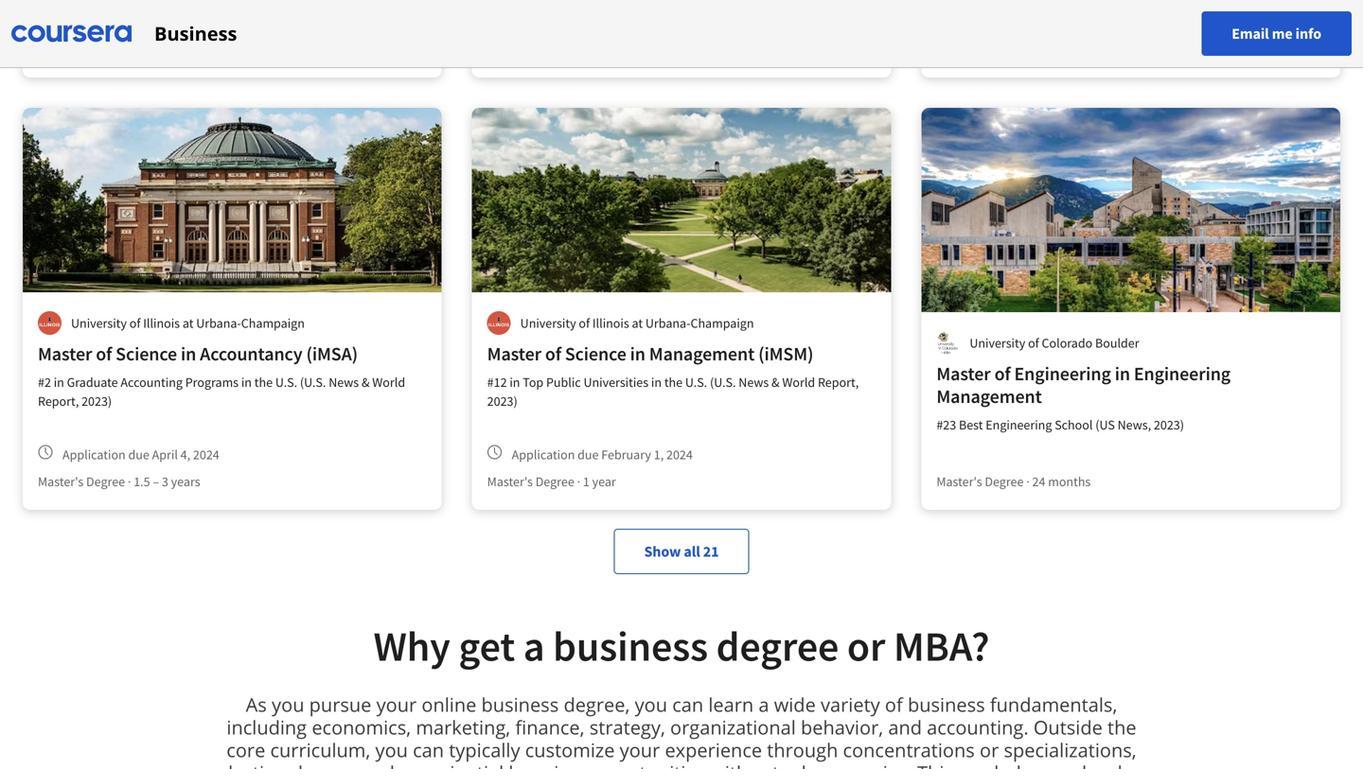 Task type: locate. For each thing, give the bounding box(es) containing it.
2024
[[213, 14, 239, 31], [193, 446, 219, 463], [667, 446, 693, 463]]

1 university of illinois at urbana-champaign logo image from the left
[[38, 311, 62, 335]]

0 horizontal spatial can
[[413, 738, 444, 764]]

and right 'credits'
[[1287, 22, 1308, 39]]

1 horizontal spatial urbana-
[[646, 315, 691, 332]]

university of illinois at urbana-champaign logo image for master of science in management (imsm)
[[487, 311, 511, 335]]

1 champaign from the left
[[241, 315, 305, 332]]

1 horizontal spatial 4
[[1068, 22, 1075, 39]]

or right this
[[980, 738, 999, 764]]

· left 2
[[1039, 22, 1042, 39]]

2023) down graduate
[[82, 393, 112, 410]]

master's degree · 1 year
[[487, 473, 616, 490]]

master inside master of science in accountancy (imsa) #2 in graduate accounting programs in the u.s. (u.s. news & world report, 2023)
[[38, 342, 92, 366]]

1 vertical spatial or
[[980, 738, 999, 764]]

news for (imsa)
[[329, 374, 359, 391]]

in up programs
[[181, 342, 196, 366]]

coursera image
[[11, 18, 132, 49]]

customize
[[525, 738, 615, 764]]

0 vertical spatial years
[[1077, 22, 1107, 39]]

0 horizontal spatial report,
[[38, 393, 79, 410]]

application up master's degree · 1.5 – 3 years
[[62, 446, 126, 463]]

university of colorado boulder logo image
[[937, 331, 960, 355]]

u.s. inside master of science in management (imsm) #12 in top public universities in the u.s. (u.s. news & world report, 2023)
[[685, 374, 707, 391]]

2 (u.s. from the left
[[710, 374, 736, 391]]

degree for 24
[[985, 473, 1024, 490]]

the down accountancy
[[254, 374, 273, 391]]

2 horizontal spatial the
[[1108, 715, 1137, 741]]

years inside bachelor's degree · 2 to 4 years depending on beginning credits and course load
[[1077, 22, 1107, 39]]

1 vertical spatial your
[[620, 738, 660, 764]]

a right get
[[523, 620, 545, 673]]

master's degree · 1.5 – 3 years
[[38, 473, 200, 490]]

management inside master of engineering in engineering management #23 best engineering school (us news, 2023)
[[937, 385, 1042, 409]]

3 master's from the left
[[937, 473, 982, 490]]

0 horizontal spatial 2023)
[[82, 393, 112, 410]]

1 horizontal spatial the
[[664, 374, 683, 391]]

0 horizontal spatial university
[[71, 315, 127, 332]]

actual
[[753, 760, 806, 770]]

university for master of science in management (imsm)
[[520, 315, 576, 332]]

master inside master of science in management (imsm) #12 in top public universities in the u.s. (u.s. news & world report, 2023)
[[487, 342, 542, 366]]

0 horizontal spatial world
[[372, 374, 405, 391]]

university up graduate
[[71, 315, 127, 332]]

urbana- up master of science in management (imsm) #12 in top public universities in the u.s. (u.s. news & world report, 2023)
[[646, 315, 691, 332]]

0 horizontal spatial management
[[649, 342, 755, 366]]

1 u.s. from the left
[[275, 374, 297, 391]]

u.s. down accountancy
[[275, 374, 297, 391]]

0 horizontal spatial university of illinois at urbana-champaign logo image
[[38, 311, 62, 335]]

years down january
[[155, 41, 185, 58]]

1 horizontal spatial university
[[520, 315, 576, 332]]

degree down application due january 9, 2024
[[99, 41, 137, 58]]

report, inside master of science in accountancy (imsa) #2 in graduate accounting programs in the u.s. (u.s. news & world report, 2023)
[[38, 393, 79, 410]]

0 horizontal spatial a
[[523, 620, 545, 673]]

1 illinois from the left
[[143, 315, 180, 332]]

bachelor's
[[937, 22, 995, 39], [38, 41, 96, 58]]

0 horizontal spatial urbana-
[[196, 315, 241, 332]]

news down (imsm)
[[739, 374, 769, 391]]

illinois up universities
[[593, 315, 629, 332]]

master inside master of engineering in engineering management #23 best engineering school (us news, 2023)
[[937, 362, 991, 386]]

0 vertical spatial and
[[1287, 22, 1308, 39]]

1 world from the left
[[372, 374, 405, 391]]

0 vertical spatial or
[[847, 620, 886, 673]]

0 horizontal spatial illinois
[[143, 315, 180, 332]]

at up master of science in accountancy (imsa) #2 in graduate accounting programs in the u.s. (u.s. news & world report, 2023)
[[183, 315, 194, 332]]

1 horizontal spatial university of illinois at urbana-champaign
[[520, 315, 754, 332]]

news down (imsa)
[[329, 374, 359, 391]]

1 science from the left
[[116, 342, 177, 366]]

u.s. right universities
[[685, 374, 707, 391]]

· inside bachelor's degree · 2 to 4 years depending on beginning credits and course load
[[1039, 22, 1042, 39]]

master's for master of science in accountancy (imsa)
[[38, 473, 84, 490]]

0 horizontal spatial champaign
[[241, 315, 305, 332]]

2 university of illinois at urbana-champaign from the left
[[520, 315, 754, 332]]

help
[[994, 760, 1033, 770]]

0 horizontal spatial master's
[[38, 473, 84, 490]]

1 horizontal spatial university of illinois at urbana-champaign logo image
[[487, 311, 511, 335]]

behavior,
[[801, 715, 883, 741]]

or inside as you pursue your online business degree, you can learn a wide variety of business fundamentals, including economics, marketing, finance, strategy, organizational behavior, and accounting. outside the core curriculum, you can typically customize your experience through concentrations or specializations, elective classes, and experiential learning opportunities with actual companies. this can help you deve
[[980, 738, 999, 764]]

0 vertical spatial management
[[649, 342, 755, 366]]

2 science from the left
[[565, 342, 627, 366]]

(imsa)
[[306, 342, 358, 366]]

years right '3' on the bottom of page
[[171, 473, 200, 490]]

#23
[[937, 417, 956, 434]]

in
[[181, 342, 196, 366], [630, 342, 646, 366], [1115, 362, 1130, 386], [54, 374, 64, 391], [241, 374, 252, 391], [510, 374, 520, 391], [651, 374, 662, 391]]

2023) inside master of science in accountancy (imsa) #2 in graduate accounting programs in the u.s. (u.s. news & world report, 2023)
[[82, 393, 112, 410]]

1 vertical spatial and
[[888, 715, 922, 741]]

why
[[374, 620, 451, 673]]

1 horizontal spatial report,
[[818, 374, 859, 391]]

master of science in accountancy (imsa) #2 in graduate accounting programs in the u.s. (u.s. news & world report, 2023)
[[38, 342, 405, 410]]

opportunities
[[586, 760, 705, 770]]

bachelor's up the course on the right top of the page
[[937, 22, 995, 39]]

years right to
[[1077, 22, 1107, 39]]

report,
[[818, 374, 859, 391], [38, 393, 79, 410]]

and up this
[[888, 715, 922, 741]]

4 inside bachelor's degree · 2 to 4 years depending on beginning credits and course load
[[1068, 22, 1075, 39]]

in inside master of engineering in engineering management #23 best engineering school (us news, 2023)
[[1115, 362, 1130, 386]]

science inside master of science in accountancy (imsa) #2 in graduate accounting programs in the u.s. (u.s. news & world report, 2023)
[[116, 342, 177, 366]]

load
[[976, 41, 1001, 58]]

2024 for master of science in management (imsm)
[[667, 446, 693, 463]]

2 horizontal spatial can
[[958, 760, 989, 770]]

can
[[672, 692, 704, 718], [413, 738, 444, 764], [958, 760, 989, 770]]

2024 for master of science in accountancy (imsa)
[[193, 446, 219, 463]]

years
[[1077, 22, 1107, 39], [155, 41, 185, 58], [171, 473, 200, 490]]

1 horizontal spatial bachelor's
[[937, 22, 995, 39]]

1 horizontal spatial at
[[632, 315, 643, 332]]

beginning
[[1189, 22, 1244, 39]]

1 horizontal spatial your
[[620, 738, 660, 764]]

2023) down #12
[[487, 393, 518, 410]]

1 news from the left
[[329, 374, 359, 391]]

pursue
[[309, 692, 372, 718]]

the inside master of science in management (imsm) #12 in top public universities in the u.s. (u.s. news & world report, 2023)
[[664, 374, 683, 391]]

#2
[[38, 374, 51, 391]]

u.s. for accountancy
[[275, 374, 297, 391]]

application up the master's degree · 1 year
[[512, 446, 575, 463]]

application for master of science in management (imsm)
[[512, 446, 575, 463]]

news,
[[1118, 417, 1151, 434]]

can down online
[[413, 738, 444, 764]]

years for 4
[[1077, 22, 1107, 39]]

bachelor's inside bachelor's degree · 2 to 4 years depending on beginning credits and course load
[[937, 22, 995, 39]]

0 horizontal spatial 4
[[146, 41, 153, 58]]

1 horizontal spatial master's
[[487, 473, 533, 490]]

accounting
[[121, 374, 183, 391]]

due for master of science in accountancy (imsa)
[[128, 446, 149, 463]]

and down the 'economics,' at the left bottom
[[361, 760, 395, 770]]

· left the 1.5
[[128, 473, 131, 490]]

world
[[372, 374, 405, 391], [782, 374, 815, 391]]

online
[[422, 692, 477, 718]]

2 world from the left
[[782, 374, 815, 391]]

accounting.
[[927, 715, 1029, 741]]

1 horizontal spatial world
[[782, 374, 815, 391]]

champaign up accountancy
[[241, 315, 305, 332]]

(u.s. inside master of science in accountancy (imsa) #2 in graduate accounting programs in the u.s. (u.s. news & world report, 2023)
[[300, 374, 326, 391]]

months
[[1048, 473, 1091, 490]]

to
[[1054, 22, 1066, 39]]

champaign for accountancy
[[241, 315, 305, 332]]

accountancy
[[200, 342, 303, 366]]

application due april 4, 2024
[[62, 446, 219, 463]]

university of illinois at urbana-champaign logo image up #2
[[38, 311, 62, 335]]

0 horizontal spatial or
[[847, 620, 886, 673]]

a
[[523, 620, 545, 673], [759, 692, 769, 718]]

u.s. inside master of science in accountancy (imsa) #2 in graduate accounting programs in the u.s. (u.s. news & world report, 2023)
[[275, 374, 297, 391]]

24
[[1032, 473, 1046, 490]]

champaign for management
[[691, 315, 754, 332]]

me
[[1272, 24, 1293, 43]]

2023) for master of science in accountancy (imsa)
[[82, 393, 112, 410]]

degree for 2
[[997, 22, 1036, 39]]

0 horizontal spatial science
[[116, 342, 177, 366]]

in right universities
[[651, 374, 662, 391]]

university of illinois at urbana-champaign logo image up #12
[[487, 311, 511, 335]]

news inside master of science in management (imsm) #12 in top public universities in the u.s. (u.s. news & world report, 2023)
[[739, 374, 769, 391]]

0 horizontal spatial master
[[38, 342, 92, 366]]

through
[[767, 738, 838, 764]]

application
[[62, 14, 126, 31], [62, 446, 126, 463], [512, 446, 575, 463]]

0 vertical spatial 4
[[1068, 22, 1075, 39]]

2023) inside master of science in management (imsm) #12 in top public universities in the u.s. (u.s. news & world report, 2023)
[[487, 393, 518, 410]]

0 horizontal spatial at
[[183, 315, 194, 332]]

master for master of science in accountancy (imsa)
[[38, 342, 92, 366]]

in right #12
[[510, 374, 520, 391]]

degree left the 1.5
[[86, 473, 125, 490]]

1 horizontal spatial (u.s.
[[710, 374, 736, 391]]

1 university of illinois at urbana-champaign from the left
[[71, 315, 305, 332]]

email
[[1232, 24, 1269, 43]]

3
[[162, 473, 168, 490]]

4 down application due january 9, 2024
[[146, 41, 153, 58]]

1 horizontal spatial can
[[672, 692, 704, 718]]

master
[[38, 342, 92, 366], [487, 342, 542, 366], [937, 362, 991, 386]]

or up variety
[[847, 620, 886, 673]]

email me info button
[[1202, 11, 1352, 56]]

2 urbana- from the left
[[646, 315, 691, 332]]

2 vertical spatial years
[[171, 473, 200, 490]]

illinois
[[143, 315, 180, 332], [593, 315, 629, 332]]

champaign up master of science in management (imsm) #12 in top public universities in the u.s. (u.s. news & world report, 2023)
[[691, 315, 754, 332]]

0 horizontal spatial u.s.
[[275, 374, 297, 391]]

· down application due january 9, 2024
[[140, 41, 143, 58]]

1 horizontal spatial management
[[937, 385, 1042, 409]]

& inside master of science in accountancy (imsa) #2 in graduate accounting programs in the u.s. (u.s. news & world report, 2023)
[[362, 374, 370, 391]]

science inside master of science in management (imsm) #12 in top public universities in the u.s. (u.s. news & world report, 2023)
[[565, 342, 627, 366]]

0 vertical spatial bachelor's
[[937, 22, 995, 39]]

1 vertical spatial management
[[937, 385, 1042, 409]]

& for (imsa)
[[362, 374, 370, 391]]

1 horizontal spatial science
[[565, 342, 627, 366]]

in down boulder
[[1115, 362, 1130, 386]]

0 horizontal spatial &
[[362, 374, 370, 391]]

colorado
[[1042, 335, 1093, 352]]

(u.s.
[[300, 374, 326, 391], [710, 374, 736, 391]]

1 vertical spatial a
[[759, 692, 769, 718]]

master up #2
[[38, 342, 92, 366]]

engineering up news,
[[1134, 362, 1231, 386]]

2023) inside master of engineering in engineering management #23 best engineering school (us news, 2023)
[[1154, 417, 1184, 434]]

you right degree,
[[635, 692, 667, 718]]

the for management
[[664, 374, 683, 391]]

master's
[[38, 473, 84, 490], [487, 473, 533, 490], [937, 473, 982, 490]]

2 horizontal spatial and
[[1287, 22, 1308, 39]]

2 at from the left
[[632, 315, 643, 332]]

due left january
[[128, 14, 149, 31]]

4 right to
[[1068, 22, 1075, 39]]

bachelor's for bachelor's degree · 4 years
[[38, 41, 96, 58]]

·
[[1039, 22, 1042, 39], [140, 41, 143, 58], [128, 473, 131, 490], [577, 473, 580, 490], [1027, 473, 1030, 490]]

university of illinois at urbana-champaign
[[71, 315, 305, 332], [520, 315, 754, 332]]

show
[[644, 542, 681, 561]]

science up accounting
[[116, 342, 177, 366]]

due up '1'
[[578, 446, 599, 463]]

1 (u.s. from the left
[[300, 374, 326, 391]]

2 university of illinois at urbana-champaign logo image from the left
[[487, 311, 511, 335]]

2024 right 4,
[[193, 446, 219, 463]]

0 horizontal spatial the
[[254, 374, 273, 391]]

1 vertical spatial years
[[155, 41, 185, 58]]

2 champaign from the left
[[691, 315, 754, 332]]

at up universities
[[632, 315, 643, 332]]

due left april
[[128, 446, 149, 463]]

world inside master of science in accountancy (imsa) #2 in graduate accounting programs in the u.s. (u.s. news & world report, 2023)
[[372, 374, 405, 391]]

the right outside
[[1108, 715, 1137, 741]]

· left '1'
[[577, 473, 580, 490]]

master's down best
[[937, 473, 982, 490]]

your left online
[[376, 692, 417, 718]]

management left (imsm)
[[649, 342, 755, 366]]

2 master's from the left
[[487, 473, 533, 490]]

1 vertical spatial 4
[[146, 41, 153, 58]]

report, inside master of science in management (imsm) #12 in top public universities in the u.s. (u.s. news & world report, 2023)
[[818, 374, 859, 391]]

2 horizontal spatial master
[[937, 362, 991, 386]]

0 vertical spatial a
[[523, 620, 545, 673]]

graduate
[[67, 374, 118, 391]]

degree left '1'
[[536, 473, 574, 490]]

1 horizontal spatial a
[[759, 692, 769, 718]]

urbana- up accountancy
[[196, 315, 241, 332]]

bachelor's down application due january 9, 2024
[[38, 41, 96, 58]]

business up degree,
[[553, 620, 708, 673]]

university of illinois at urbana-champaign logo image
[[38, 311, 62, 335], [487, 311, 511, 335]]

the inside master of science in accountancy (imsa) #2 in graduate accounting programs in the u.s. (u.s. news & world report, 2023)
[[254, 374, 273, 391]]

variety
[[821, 692, 880, 718]]

0 horizontal spatial your
[[376, 692, 417, 718]]

and inside bachelor's degree · 2 to 4 years depending on beginning credits and course load
[[1287, 22, 1308, 39]]

bachelor's degree · 4 years
[[38, 41, 185, 58]]

science up universities
[[565, 342, 627, 366]]

1 at from the left
[[183, 315, 194, 332]]

illinois up accounting
[[143, 315, 180, 332]]

0 horizontal spatial (u.s.
[[300, 374, 326, 391]]

1 vertical spatial report,
[[38, 393, 79, 410]]

0 horizontal spatial news
[[329, 374, 359, 391]]

degree left 2
[[997, 22, 1036, 39]]

can left learn
[[672, 692, 704, 718]]

2 horizontal spatial university
[[970, 335, 1026, 352]]

2023) right news,
[[1154, 417, 1184, 434]]

0 horizontal spatial bachelor's
[[38, 41, 96, 58]]

degree left 24 at right bottom
[[985, 473, 1024, 490]]

news inside master of science in accountancy (imsa) #2 in graduate accounting programs in the u.s. (u.s. news & world report, 2023)
[[329, 374, 359, 391]]

master down university of colorado boulder logo
[[937, 362, 991, 386]]

degree inside bachelor's degree · 2 to 4 years depending on beginning credits and course load
[[997, 22, 1036, 39]]

management up best
[[937, 385, 1042, 409]]

degree for 4
[[99, 41, 137, 58]]

1 horizontal spatial 2023)
[[487, 393, 518, 410]]

· left 24 at right bottom
[[1027, 473, 1030, 490]]

& for (imsm)
[[772, 374, 780, 391]]

business
[[553, 620, 708, 673], [481, 692, 559, 718], [908, 692, 985, 718]]

master's left the 1.5
[[38, 473, 84, 490]]

2 & from the left
[[772, 374, 780, 391]]

· for 4
[[140, 41, 143, 58]]

university of illinois at urbana-champaign up universities
[[520, 315, 754, 332]]

a inside as you pursue your online business degree, you can learn a wide variety of business fundamentals, including economics, marketing, finance, strategy, organizational behavior, and accounting. outside the core curriculum, you can typically customize your experience through concentrations or specializations, elective classes, and experiential learning opportunities with actual companies. this can help you deve
[[759, 692, 769, 718]]

your down degree,
[[620, 738, 660, 764]]

· for 1
[[577, 473, 580, 490]]

university right university of colorado boulder logo
[[970, 335, 1026, 352]]

management inside master of science in management (imsm) #12 in top public universities in the u.s. (u.s. news & world report, 2023)
[[649, 342, 755, 366]]

you right as
[[272, 692, 304, 718]]

university up top
[[520, 315, 576, 332]]

2 horizontal spatial master's
[[937, 473, 982, 490]]

1 horizontal spatial champaign
[[691, 315, 754, 332]]

0 horizontal spatial and
[[361, 760, 395, 770]]

urbana- for accountancy
[[196, 315, 241, 332]]

0 vertical spatial report,
[[818, 374, 859, 391]]

science
[[116, 342, 177, 366], [565, 342, 627, 366]]

can down the accounting. in the bottom right of the page
[[958, 760, 989, 770]]

&
[[362, 374, 370, 391], [772, 374, 780, 391]]

your
[[376, 692, 417, 718], [620, 738, 660, 764]]

university of illinois at urbana-champaign up master of science in accountancy (imsa) #2 in graduate accounting programs in the u.s. (u.s. news & world report, 2023)
[[71, 315, 305, 332]]

1 master's from the left
[[38, 473, 84, 490]]

2 news from the left
[[739, 374, 769, 391]]

1 horizontal spatial or
[[980, 738, 999, 764]]

master's left '1'
[[487, 473, 533, 490]]

news
[[329, 374, 359, 391], [739, 374, 769, 391]]

2 horizontal spatial 2023)
[[1154, 417, 1184, 434]]

master up #12
[[487, 342, 542, 366]]

urbana-
[[196, 315, 241, 332], [646, 315, 691, 332]]

world for master of science in accountancy (imsa)
[[372, 374, 405, 391]]

a left wide
[[759, 692, 769, 718]]

1 horizontal spatial &
[[772, 374, 780, 391]]

university of colorado boulder
[[970, 335, 1140, 352]]

1 urbana- from the left
[[196, 315, 241, 332]]

1 horizontal spatial master
[[487, 342, 542, 366]]

0 horizontal spatial university of illinois at urbana-champaign
[[71, 315, 305, 332]]

university of illinois at urbana-champaign for management
[[520, 315, 754, 332]]

1 vertical spatial bachelor's
[[38, 41, 96, 58]]

1 horizontal spatial illinois
[[593, 315, 629, 332]]

in right #2
[[54, 374, 64, 391]]

2 u.s. from the left
[[685, 374, 707, 391]]

1 horizontal spatial news
[[739, 374, 769, 391]]

master's for master of science in management (imsm)
[[487, 473, 533, 490]]

of inside as you pursue your online business degree, you can learn a wide variety of business fundamentals, including economics, marketing, finance, strategy, organizational behavior, and accounting. outside the core curriculum, you can typically customize your experience through concentrations or specializations, elective classes, and experiential learning opportunities with actual companies. this can help you deve
[[885, 692, 903, 718]]

degree
[[997, 22, 1036, 39], [99, 41, 137, 58], [86, 473, 125, 490], [536, 473, 574, 490], [985, 473, 1024, 490]]

(u.s. inside master of science in management (imsm) #12 in top public universities in the u.s. (u.s. news & world report, 2023)
[[710, 374, 736, 391]]

you right classes,
[[375, 738, 408, 764]]

1 & from the left
[[362, 374, 370, 391]]

& inside master of science in management (imsm) #12 in top public universities in the u.s. (u.s. news & world report, 2023)
[[772, 374, 780, 391]]

world inside master of science in management (imsm) #12 in top public universities in the u.s. (u.s. news & world report, 2023)
[[782, 374, 815, 391]]

2024 right 1,
[[667, 446, 693, 463]]

2 illinois from the left
[[593, 315, 629, 332]]

2023)
[[82, 393, 112, 410], [487, 393, 518, 410], [1154, 417, 1184, 434]]

1 horizontal spatial u.s.
[[685, 374, 707, 391]]

the right universities
[[664, 374, 683, 391]]

top
[[523, 374, 544, 391]]

due
[[128, 14, 149, 31], [128, 446, 149, 463], [578, 446, 599, 463]]



Task type: vqa. For each thing, say whether or not it's contained in the screenshot.
What do you want to learn? text box
no



Task type: describe. For each thing, give the bounding box(es) containing it.
urbana- for management
[[646, 315, 691, 332]]

the inside as you pursue your online business degree, you can learn a wide variety of business fundamentals, including economics, marketing, finance, strategy, organizational behavior, and accounting. outside the core curriculum, you can typically customize your experience through concentrations or specializations, elective classes, and experiential learning opportunities with actual companies. this can help you deve
[[1108, 715, 1137, 741]]

finance,
[[515, 715, 585, 741]]

university for master of science in accountancy (imsa)
[[71, 315, 127, 332]]

9,
[[200, 14, 210, 31]]

application up bachelor's degree · 4 years
[[62, 14, 126, 31]]

in down accountancy
[[241, 374, 252, 391]]

public
[[546, 374, 581, 391]]

1.5
[[134, 473, 150, 490]]

learn
[[708, 692, 754, 718]]

0 vertical spatial your
[[376, 692, 417, 718]]

degree for 1
[[536, 473, 574, 490]]

info
[[1296, 24, 1322, 43]]

in up universities
[[630, 342, 646, 366]]

master of science in management (imsm) #12 in top public universities in the u.s. (u.s. news & world report, 2023)
[[487, 342, 859, 410]]

(u.s. for management
[[710, 374, 736, 391]]

21
[[703, 542, 719, 561]]

as you pursue your online business degree, you can learn a wide variety of business fundamentals, including economics, marketing, finance, strategy, organizational behavior, and accounting. outside the core curriculum, you can typically customize your experience through concentrations or specializations, elective classes, and experiential learning opportunities with actual companies. this can help you deve
[[218, 692, 1146, 770]]

· for 24
[[1027, 473, 1030, 490]]

experiential
[[400, 760, 504, 770]]

2023) for master of science in management (imsm)
[[487, 393, 518, 410]]

2
[[1045, 22, 1051, 39]]

economics,
[[312, 715, 411, 741]]

master for master of science in management (imsm)
[[487, 342, 542, 366]]

· for 2
[[1039, 22, 1042, 39]]

fundamentals,
[[990, 692, 1118, 718]]

february
[[601, 446, 651, 463]]

of inside master of science in management (imsm) #12 in top public universities in the u.s. (u.s. news & world report, 2023)
[[545, 342, 561, 366]]

april
[[152, 446, 178, 463]]

university of illinois at urbana-champaign logo image for master of science in accountancy (imsa)
[[38, 311, 62, 335]]

u.s. for management
[[685, 374, 707, 391]]

(u.s. for accountancy
[[300, 374, 326, 391]]

(us
[[1096, 417, 1115, 434]]

4,
[[181, 446, 190, 463]]

degree,
[[564, 692, 630, 718]]

you down outside
[[1038, 760, 1071, 770]]

science for management
[[565, 342, 627, 366]]

experience
[[665, 738, 762, 764]]

school
[[1055, 417, 1093, 434]]

engineering down colorado
[[1014, 362, 1111, 386]]

engineering right best
[[986, 417, 1052, 434]]

at for management
[[632, 315, 643, 332]]

news for (imsm)
[[739, 374, 769, 391]]

strategy,
[[590, 715, 665, 741]]

curriculum,
[[270, 738, 370, 764]]

on
[[1172, 22, 1186, 39]]

2 vertical spatial and
[[361, 760, 395, 770]]

1 horizontal spatial and
[[888, 715, 922, 741]]

the for accountancy
[[254, 374, 273, 391]]

marketing,
[[416, 715, 510, 741]]

–
[[153, 473, 159, 490]]

master's degree · 24 months
[[937, 473, 1091, 490]]

world for master of science in management (imsm)
[[782, 374, 815, 391]]

degree
[[716, 620, 839, 673]]

course
[[937, 41, 973, 58]]

business up typically
[[481, 692, 559, 718]]

outside
[[1034, 715, 1103, 741]]

typically
[[449, 738, 520, 764]]

with
[[710, 760, 748, 770]]

programs
[[185, 374, 239, 391]]

core
[[227, 738, 265, 764]]

degree for 1.5
[[86, 473, 125, 490]]

report, for master of science in management (imsm)
[[818, 374, 859, 391]]

(imsm)
[[758, 342, 814, 366]]

at for accountancy
[[183, 315, 194, 332]]

application due january 9, 2024
[[62, 14, 239, 31]]

· for 1.5
[[128, 473, 131, 490]]

why get a business degree or mba?
[[374, 620, 990, 673]]

learning
[[509, 760, 581, 770]]

university of illinois at urbana-champaign for accountancy
[[71, 315, 305, 332]]

mba?
[[894, 620, 990, 673]]

show all 21 button
[[614, 529, 749, 575]]

year
[[592, 473, 616, 490]]

get
[[459, 620, 515, 673]]

universities
[[584, 374, 649, 391]]

of inside master of science in accountancy (imsa) #2 in graduate accounting programs in the u.s. (u.s. news & world report, 2023)
[[96, 342, 112, 366]]

of inside master of engineering in engineering management #23 best engineering school (us news, 2023)
[[995, 362, 1011, 386]]

application for master of science in accountancy (imsa)
[[62, 446, 126, 463]]

credits
[[1247, 22, 1284, 39]]

bachelor's for bachelor's degree · 2 to 4 years depending on beginning credits and course load
[[937, 22, 995, 39]]

concentrations
[[843, 738, 975, 764]]

depending
[[1109, 22, 1169, 39]]

as
[[246, 692, 267, 718]]

application due february 1, 2024
[[512, 446, 693, 463]]

university for master of engineering in engineering management
[[970, 335, 1026, 352]]

january
[[152, 14, 197, 31]]

classes,
[[289, 760, 356, 770]]

elective
[[218, 760, 284, 770]]

bachelor's degree · 2 to 4 years depending on beginning credits and course load link
[[922, 0, 1341, 78]]

show all 21
[[644, 542, 719, 561]]

#12
[[487, 374, 507, 391]]

best
[[959, 417, 983, 434]]

years for 3
[[171, 473, 200, 490]]

master of engineering in engineering management #23 best engineering school (us news, 2023)
[[937, 362, 1231, 434]]

1,
[[654, 446, 664, 463]]

2024 right the 9,
[[213, 14, 239, 31]]

this
[[917, 760, 953, 770]]

science for accountancy
[[116, 342, 177, 366]]

email me info
[[1232, 24, 1322, 43]]

companies.
[[811, 760, 913, 770]]

boulder
[[1095, 335, 1140, 352]]

bachelor's degree · 2 to 4 years depending on beginning credits and course load
[[937, 22, 1308, 58]]

business
[[154, 20, 237, 46]]

report, for master of science in accountancy (imsa)
[[38, 393, 79, 410]]

illinois for management
[[593, 315, 629, 332]]

wide
[[774, 692, 816, 718]]

organizational
[[670, 715, 796, 741]]

illinois for accountancy
[[143, 315, 180, 332]]

all
[[684, 542, 700, 561]]

1
[[583, 473, 590, 490]]

due for master of science in management (imsm)
[[578, 446, 599, 463]]

business down mba?
[[908, 692, 985, 718]]

specializations,
[[1004, 738, 1137, 764]]

including
[[227, 715, 307, 741]]



